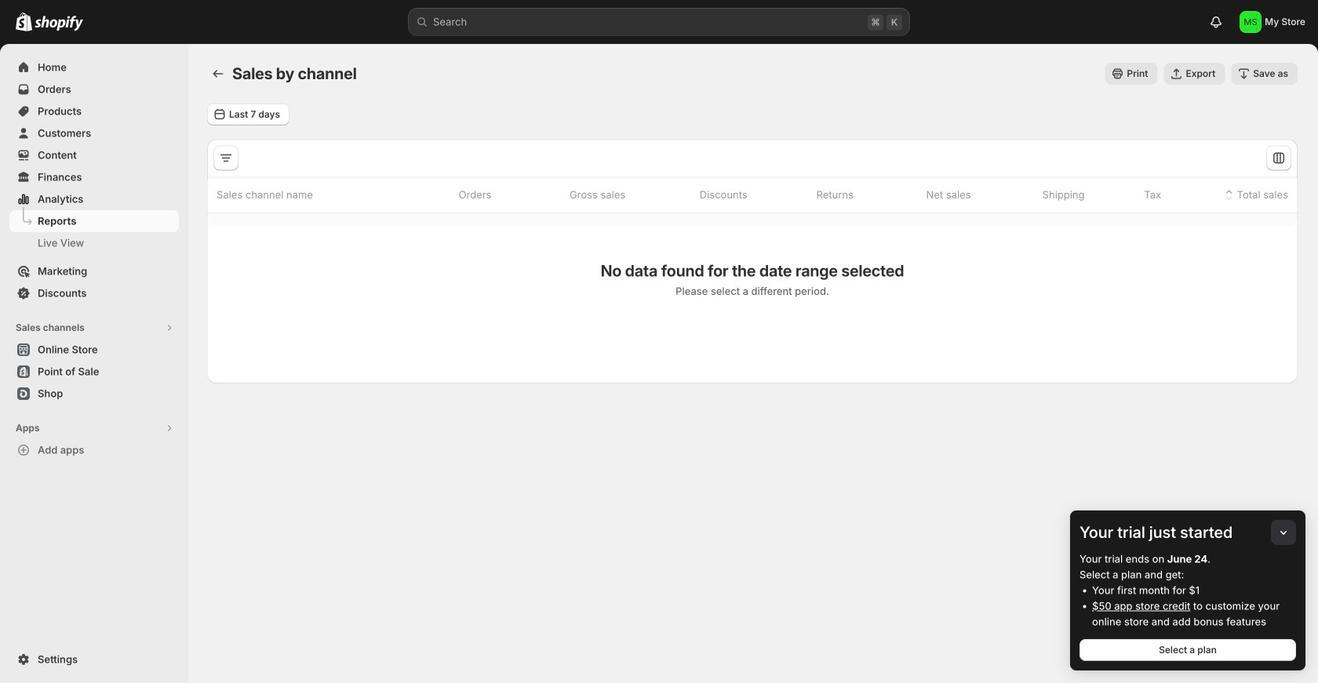Task type: vqa. For each thing, say whether or not it's contained in the screenshot.
Shopify image
yes



Task type: describe. For each thing, give the bounding box(es) containing it.
0 horizontal spatial shopify image
[[16, 12, 32, 31]]

1 horizontal spatial shopify image
[[35, 15, 83, 31]]

my store image
[[1240, 11, 1262, 33]]



Task type: locate. For each thing, give the bounding box(es) containing it.
shopify image
[[16, 12, 32, 31], [35, 15, 83, 31]]



